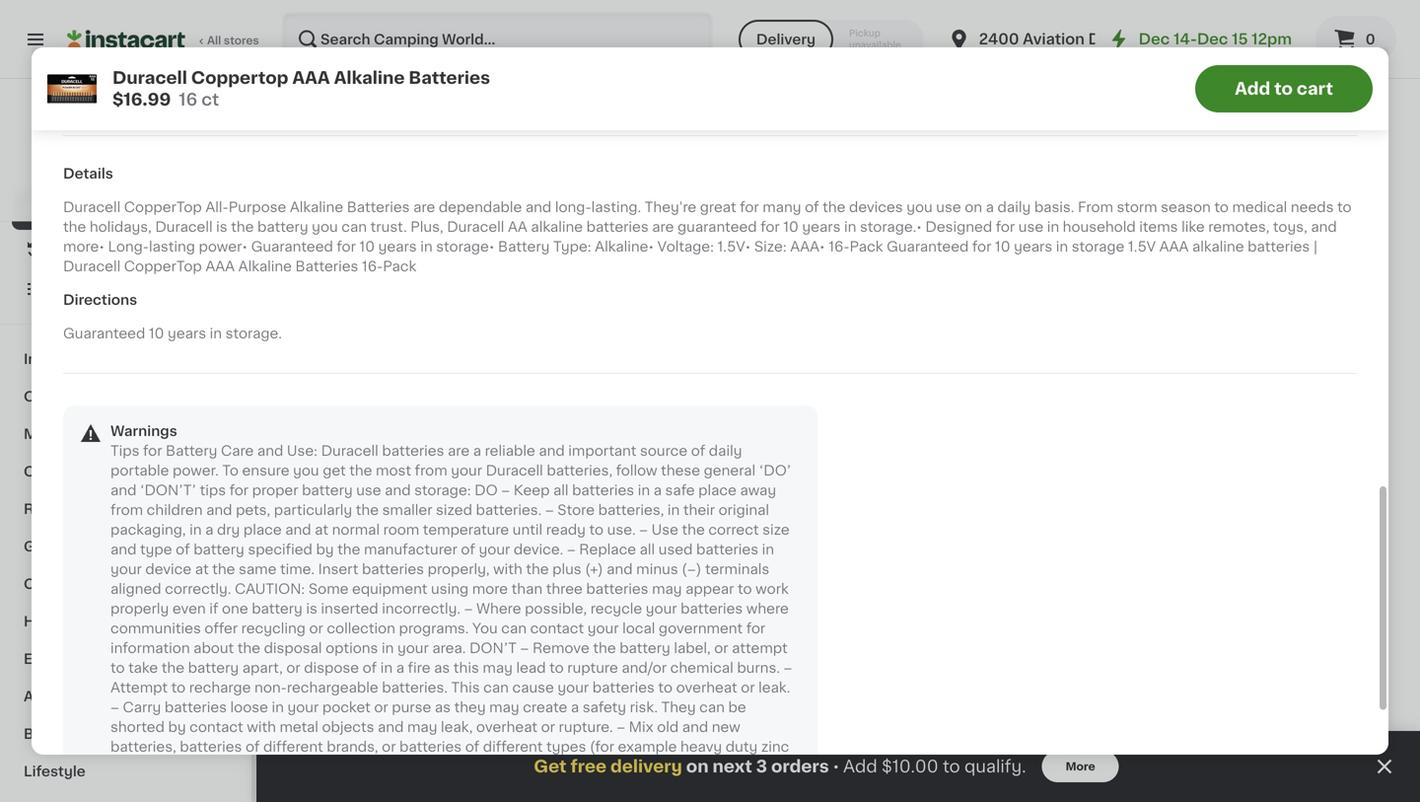 Task type: describe. For each thing, give the bounding box(es) containing it.
battery down dry
[[194, 542, 244, 556]]

active sport
[[24, 690, 112, 703]]

of down leak, at the left
[[465, 740, 480, 754]]

0 vertical spatial &
[[139, 502, 150, 516]]

in down devices
[[845, 220, 857, 234]]

duracell down the more
[[1030, 773, 1087, 786]]

your up the do
[[451, 464, 482, 477]]

dependable
[[439, 200, 522, 214]]

0 horizontal spatial pack
[[383, 259, 417, 273]]

duracell up lasting
[[155, 220, 213, 234]]

loose
[[230, 700, 268, 714]]

reliable
[[485, 444, 536, 458]]

bike
[[598, 792, 628, 802]]

these
[[661, 464, 701, 477]]

the down example
[[653, 760, 676, 773]]

4 99 from the left
[[1067, 747, 1082, 758]]

daily inside the duracell coppertop all-purpose alkaline batteries are dependable and long-lasting. they're great for many of the devices you use on a daily basis. from storm season to medical needs to the holidays, duracell is the battery you can trust. plus, duracell aa alkaline batteries are guaranteed for 10 years in storage.• designed for use in household items like remotes, toys, and more• long-lasting power• guaranteed for 10 years in storage• battery type: alkaline• voltage: 1.5v• size: aaa• 16-pack guaranteed for 10 years in storage 1.5v aaa alkaline batteries | duracell coppertop aaa alkaline batteries 16-pack
[[998, 200, 1031, 214]]

2 horizontal spatial aa
[[1172, 773, 1192, 786]]

communities
[[111, 621, 201, 635]]

or down disposal in the left bottom of the page
[[286, 661, 301, 675]]

main content containing best sellers
[[257, 79, 1421, 802]]

orders
[[772, 758, 829, 775]]

$ inside the '$ 11 99'
[[1218, 747, 1225, 758]]

$69.97 original price: $229.99 element
[[480, 744, 647, 770]]

1 vertical spatial this
[[545, 760, 571, 773]]

16 inside button
[[858, 352, 881, 372]]

options
[[326, 641, 378, 655]]

all inside 'popup button'
[[1191, 115, 1208, 129]]

batteries inside duracell coppertop aaa alkaline batteries $16.99 16 ct
[[409, 70, 490, 86]]

may down don't
[[483, 661, 513, 675]]

of down loose at the left bottom of page
[[246, 740, 260, 754]]

– up ready
[[545, 503, 554, 517]]

duty
[[726, 740, 758, 754]]

of right type
[[176, 542, 190, 556]]

batteries down 'recharge'
[[165, 700, 227, 714]]

0 vertical spatial batteries,
[[547, 464, 613, 477]]

1 vertical spatial place
[[244, 523, 282, 537]]

1 horizontal spatial with
[[493, 562, 523, 576]]

add button up "|"
[[1299, 180, 1375, 215]]

boating & watersports
[[24, 727, 186, 741]]

1 vertical spatial batteries.
[[382, 681, 448, 694]]

in down "basis."
[[1048, 220, 1060, 234]]

& for watersports
[[83, 727, 94, 741]]

batteries down correct on the bottom of page
[[697, 542, 759, 556]]

to down remove
[[550, 661, 564, 675]]

possible,
[[525, 602, 587, 616]]

can inside the duracell coppertop all-purpose alkaline batteries are dependable and long-lasting. they're great for many of the devices you use on a daily basis. from storm season to medical needs to the holidays, duracell is the battery you can trust. plus, duracell aa alkaline batteries are guaranteed for 10 years in storage.• designed for use in household items like remotes, toys, and more• long-lasting power• guaranteed for 10 years in storage• battery type: alkaline• voltage: 1.5v• size: aaa• 16-pack guaranteed for 10 years in storage 1.5v aaa alkaline batteries | duracell coppertop aaa alkaline batteries 16-pack
[[342, 220, 367, 234]]

0 horizontal spatial guaranteed
[[63, 326, 145, 340]]

in down non- at the left
[[272, 700, 284, 714]]

the up normal
[[356, 503, 379, 517]]

1 vertical spatial with
[[247, 720, 276, 734]]

campers
[[663, 378, 726, 392]]

satisfaction
[[83, 192, 149, 203]]

1 vertical spatial batteries,
[[598, 503, 664, 517]]

batteries down loose at the left bottom of page
[[180, 740, 242, 754]]

shorted
[[111, 720, 165, 734]]

batteries up equipment
[[362, 562, 424, 576]]

'do'
[[759, 464, 792, 477]]

ct inside 'button'
[[951, 39, 963, 49]]

alkaline inside duracell coppertop aaa alkaline batteries $16.99 16 ct
[[334, 70, 405, 86]]

is inside warnings tips for battery care and use: duracell batteries are a reliable and important source of daily portable power. to ensure you get the most from your duracell batteries, follow these general 'do' and 'don't' tips for proper battery use and storage: do – keep all batteries in a safe place away from children and pets, particularly the smaller sized batteries. – store batteries, in their original packaging, in a dry place and at normal room temperature until ready to use. – use the correct size and type of battery specified by the manufacturer of your device. – replace all used batteries in your device at the same time. insert batteries properly, with the plus (+) and minus (–) terminals aligned correctly. caution: some equipment using more than three batteries may appear to work properly even if one battery is inserted incorrectly. – where possible, recycle your batteries where communities offer recycling or collection programs. you can contact your local government for information about the disposal options in your area. don't – remove the battery label, or attempt to take the battery apart, or dispose of in a fire as this may lead to rupture and/or chemical burns. – attempt to recharge non-rechargeable batteries. this can cause your batteries to overheat or leak. – carry batteries loose in your pocket or purse as they may create a safety risk. they can be shorted by contact with metal objects and may leak, overheat or rupture. – mix old and new batteries, batteries of different brands, or batteries of different types (for example heavy duty zinc chloride batteries and alkaline batteries) in the same device as this may cause the batteries to leak.
[[306, 602, 318, 616]]

to right the needs
[[1338, 200, 1352, 214]]

2400 aviation dr
[[979, 32, 1107, 46]]

1 horizontal spatial by
[[316, 542, 334, 556]]

$ 11 99
[[1218, 746, 1260, 767]]

you inside warnings tips for battery care and use: duracell batteries are a reliable and important source of daily portable power. to ensure you get the most from your duracell batteries, follow these general 'do' and 'don't' tips for proper battery use and storage: do – keep all batteries in a safe place away from children and pets, particularly the smaller sized batteries. – store batteries, in their original packaging, in a dry place and at normal room temperature until ready to use. – use the correct size and type of battery specified by the manufacturer of your device. – replace all used batteries in your device at the same time. insert batteries properly, with the plus (+) and minus (–) terminals aligned correctly. caution: some equipment using more than three batteries may appear to work properly even if one battery is inserted incorrectly. – where possible, recycle your batteries where communities offer recycling or collection programs. you can contact your local government for information about the disposal options in your area. don't – remove the battery label, or attempt to take the battery apart, or dispose of in a fire as this may lead to rupture and/or chemical burns. – attempt to recharge non-rechargeable batteries. this can cause your batteries to overheat or leak. – carry batteries loose in your pocket or purse as they may create a safety risk. they can be shorted by contact with metal objects and may leak, overheat or rupture. – mix old and new batteries, batteries of different brands, or batteries of different types (for example heavy duty zinc chloride batteries and alkaline batteries) in the same device as this may cause the batteries to leak.
[[293, 464, 319, 477]]

0 button
[[1316, 16, 1397, 63]]

0 horizontal spatial 16-
[[362, 259, 383, 273]]

– left the use
[[640, 523, 648, 537]]

2 different from the left
[[483, 740, 543, 754]]

delivery
[[611, 758, 683, 775]]

years down trust. at the top left of page
[[378, 240, 417, 253]]

medical
[[1233, 200, 1288, 214]]

rv down "covers"
[[24, 502, 44, 516]]

batteries up store
[[572, 483, 635, 497]]

than
[[512, 582, 543, 596]]

11
[[1225, 746, 1243, 767]]

coppertop down the more
[[1091, 773, 1169, 786]]

can up new
[[700, 700, 725, 714]]

recycle
[[591, 602, 643, 616]]

2 vertical spatial as
[[526, 760, 542, 773]]

1 horizontal spatial batteries.
[[476, 503, 542, 517]]

rv stabilization & auto link
[[12, 490, 240, 528]]

99 inside product group
[[700, 747, 715, 758]]

a left fire in the left bottom of the page
[[396, 661, 405, 675]]

product group containing 39
[[1030, 174, 1198, 395]]

0
[[1366, 33, 1376, 46]]

$ 18 99 inside product group
[[667, 746, 715, 767]]

all-
[[206, 200, 229, 214]]

coppertop for duracell coppertop aaa alkaline batteries
[[907, 773, 984, 786]]

in down follow
[[638, 483, 650, 497]]

1 horizontal spatial from
[[415, 464, 448, 477]]

more button
[[1042, 751, 1120, 782]]

alkaline down the heavy
[[663, 792, 717, 802]]

shop
[[55, 203, 92, 217]]

about
[[194, 641, 234, 655]]

to down duty
[[745, 760, 760, 773]]

6-
[[480, 792, 495, 802]]

to up they
[[659, 681, 673, 694]]

store
[[114, 173, 143, 184]]

may down the purse
[[407, 720, 438, 734]]

add for $49.95's add button
[[1153, 190, 1182, 204]]

years up aaa•
[[803, 220, 841, 234]]

& for tow
[[66, 615, 77, 628]]

2 horizontal spatial guaranteed
[[887, 240, 969, 253]]

$ inside $ 69 97
[[483, 747, 491, 758]]

add to cart button
[[1196, 65, 1373, 112]]

1 different from the left
[[263, 740, 323, 754]]

smaller
[[382, 503, 433, 517]]

to right attempt
[[171, 681, 186, 694]]

0 vertical spatial cause
[[513, 681, 554, 694]]

duracell inside duracell coppertop aaa alkaline batteries $16.99 16 ct
[[112, 70, 187, 86]]

or right brands,
[[382, 740, 396, 754]]

remotes,
[[1209, 220, 1270, 234]]

batteries up recycle
[[586, 582, 649, 596]]

aviation
[[1023, 32, 1085, 46]]

0 vertical spatial as
[[434, 661, 450, 675]]

and down the purse
[[378, 720, 404, 734]]

coppertop inside product group
[[724, 773, 802, 786]]

your down rupture
[[558, 681, 589, 694]]

all
[[207, 35, 221, 46]]

dispose
[[304, 661, 359, 675]]

and down the particularly
[[285, 523, 311, 537]]

your down temperature
[[479, 542, 510, 556]]

they
[[662, 700, 696, 714]]

view all (30+) button
[[1146, 103, 1271, 142]]

(30+)
[[1211, 115, 1249, 129]]

2400
[[979, 32, 1020, 46]]

to left take
[[111, 661, 125, 675]]

you
[[473, 621, 498, 635]]

fire
[[408, 661, 431, 675]]

battery inside the duracell coppertop all-purpose alkaline batteries are dependable and long-lasting. they're great for many of the devices you use on a daily basis. from storm season to medical needs to the holidays, duracell is the battery you can trust. plus, duracell aa alkaline batteries are guaranteed for 10 years in storage.• designed for use in household items like remotes, toys, and more• long-lasting power• guaranteed for 10 years in storage• battery type: alkaline• voltage: 1.5v• size: aaa• 16-pack guaranteed for 10 years in storage 1.5v aaa alkaline batteries | duracell coppertop aaa alkaline batteries 16-pack
[[258, 220, 308, 234]]

in down children
[[190, 523, 202, 537]]

may down (for
[[574, 760, 604, 773]]

– up plus
[[567, 542, 576, 556]]

duracell up get
[[321, 444, 379, 458]]

may right they
[[490, 700, 520, 714]]

2 duracell coppertop aa alkaline batteries from the left
[[1030, 773, 1192, 802]]

10 down many
[[784, 220, 799, 234]]

97
[[521, 747, 535, 758]]

storage.
[[226, 326, 282, 340]]

0 horizontal spatial are
[[414, 200, 435, 214]]

the down purpose
[[231, 220, 254, 234]]

devices
[[849, 200, 903, 214]]

particularly
[[274, 503, 352, 517]]

0 horizontal spatial contact
[[190, 720, 243, 734]]

where
[[477, 602, 521, 616]]

your down recycle
[[588, 621, 619, 635]]

batteries up safety
[[593, 681, 655, 694]]

take
[[128, 661, 158, 675]]

batteries down lasting.
[[587, 220, 649, 234]]

batteries down leak, at the left
[[400, 740, 462, 754]]

1 horizontal spatial guaranteed
[[251, 240, 333, 253]]

or down burns.
[[741, 681, 755, 694]]

– left carry
[[111, 700, 119, 714]]

power•
[[199, 240, 248, 253]]

electronics link
[[12, 640, 240, 678]]

equipment
[[352, 582, 428, 596]]

coppertop down lasting
[[124, 259, 202, 273]]

coppertop inside 16 duracell coppertop aaa alkaline batteries
[[357, 378, 433, 392]]

2 vertical spatial batteries,
[[111, 740, 176, 754]]

size
[[763, 523, 790, 537]]

1 $ from the left
[[300, 747, 307, 758]]

to down terminals
[[738, 582, 752, 596]]

needs
[[1291, 200, 1334, 214]]

the down device.
[[526, 562, 549, 576]]

on inside the duracell coppertop all-purpose alkaline batteries are dependable and long-lasting. they're great for many of the devices you use on a daily basis. from storm season to medical needs to the holidays, duracell is the battery you can trust. plus, duracell aa alkaline batteries are guaranteed for 10 years in storage.• designed for use in household items like remotes, toys, and more• long-lasting power• guaranteed for 10 years in storage• battery type: alkaline• voltage: 1.5v• size: aaa• 16-pack guaranteed for 10 years in storage 1.5v aaa alkaline batteries | duracell coppertop aaa alkaline batteries 16-pack
[[965, 200, 983, 214]]

add button up designed
[[932, 180, 1008, 215]]

camping
[[24, 577, 89, 591]]

aa inside the duracell coppertop all-purpose alkaline batteries are dependable and long-lasting. they're great for many of the devices you use on a daily basis. from storm season to medical needs to the holidays, duracell is the battery you can trust. plus, duracell aa alkaline batteries are guaranteed for 10 years in storage.• designed for use in household items like remotes, toys, and more• long-lasting power• guaranteed for 10 years in storage• battery type: alkaline• voltage: 1.5v• size: aaa• 16-pack guaranteed for 10 years in storage 1.5v aaa alkaline batteries | duracell coppertop aaa alkaline batteries 16-pack
[[508, 220, 528, 234]]

attempt
[[732, 641, 788, 655]]

government
[[659, 621, 743, 635]]

add to cart
[[1235, 80, 1334, 97]]

caution:
[[235, 582, 305, 596]]

and right reliable in the bottom left of the page
[[539, 444, 565, 458]]

to up replace
[[590, 523, 604, 537]]

your up aligned at the bottom of the page
[[111, 562, 142, 576]]

battery up the and/or
[[620, 641, 671, 655]]

– right the do
[[501, 483, 510, 497]]

16 inside duracell coppertop aaa alkaline batteries $16.99 16 ct
[[179, 91, 197, 108]]

safety
[[583, 700, 627, 714]]

0 vertical spatial device
[[145, 562, 192, 576]]

in down the safe
[[668, 503, 680, 517]]

a inside the duracell coppertop all-purpose alkaline batteries are dependable and long-lasting. they're great for many of the devices you use on a daily basis. from storm season to medical needs to the holidays, duracell is the battery you can trust. plus, duracell aa alkaline batteries are guaranteed for 10 years in storage.• designed for use in household items like remotes, toys, and more• long-lasting power• guaranteed for 10 years in storage• battery type: alkaline• voltage: 1.5v• size: aaa• 16-pack guaranteed for 10 years in storage 1.5v aaa alkaline batteries | duracell coppertop aaa alkaline batteries 16-pack
[[986, 200, 994, 214]]

1 dec from the left
[[1139, 32, 1170, 46]]

example
[[618, 740, 677, 754]]

long-
[[108, 240, 149, 253]]

product group containing 159
[[480, 174, 647, 430]]

add for add button on top of "|"
[[1337, 190, 1366, 204]]

best sellers
[[296, 112, 426, 133]]

alkaline down "power•"
[[238, 259, 292, 273]]

burns.
[[737, 661, 780, 675]]

add button for stowaway adventurer 6-speed folding bike 
[[565, 574, 641, 610]]

1 vertical spatial leak.
[[763, 760, 795, 773]]

2 $ 18 99 from the left
[[1034, 746, 1082, 767]]

the up correctly.
[[212, 562, 235, 576]]

– left mix
[[617, 720, 626, 734]]

1 horizontal spatial cause
[[608, 760, 650, 773]]

39
[[1041, 352, 1069, 372]]

many
[[763, 200, 802, 214]]

$10.00
[[882, 758, 939, 775]]

temperature
[[423, 523, 509, 537]]

battery down get
[[302, 483, 353, 497]]

use.
[[607, 523, 636, 537]]

0 vertical spatial you
[[907, 200, 933, 214]]

12pm
[[1252, 32, 1292, 46]]

power.
[[173, 464, 219, 477]]

rupture.
[[559, 720, 613, 734]]

carry
[[123, 700, 161, 714]]

local
[[623, 621, 655, 635]]

duracell inside 16 duracell coppertop aaa alkaline batteries
[[296, 378, 353, 392]]

or left the purse
[[374, 700, 388, 714]]

or up disposal in the left bottom of the page
[[309, 621, 323, 635]]

in left storage. at top
[[210, 326, 222, 340]]

it
[[87, 243, 96, 257]]

a left reliable in the bottom left of the page
[[473, 444, 482, 458]]

can down "where"
[[501, 621, 527, 635]]

4 $ from the left
[[850, 747, 858, 758]]

1 vertical spatial at
[[195, 562, 209, 576]]

care
[[221, 444, 254, 458]]

add for add button corresponding to wenzel magnetic screen house
[[603, 190, 631, 204]]

three
[[546, 582, 583, 596]]

designed
[[926, 220, 993, 234]]

storm
[[1117, 200, 1158, 214]]

magnetic
[[533, 378, 599, 392]]

0 vertical spatial pack
[[850, 240, 884, 253]]

0 horizontal spatial this
[[454, 661, 479, 675]]

16 ct button
[[937, 0, 1139, 52]]

add button for 16
[[382, 574, 458, 610]]

coppertop for duracell coppertop aaa alkaline batteries $16.99 16 ct
[[191, 70, 288, 86]]

years up inside rv link
[[168, 326, 206, 340]]

rv stabilization & auto
[[24, 502, 187, 516]]

apart,
[[242, 661, 283, 675]]

lasting.
[[592, 200, 642, 214]]

guaranteed 10 years in storage.
[[63, 326, 282, 340]]

99 inside the '$ 11 99'
[[1245, 747, 1260, 758]]

1 vertical spatial are
[[652, 220, 674, 234]]

3
[[757, 758, 768, 775]]

on inside treatment tracker modal dialog
[[686, 758, 709, 775]]

batteries down the heavy
[[680, 760, 742, 773]]



Task type: vqa. For each thing, say whether or not it's contained in the screenshot.
storm
yes



Task type: locate. For each thing, give the bounding box(es) containing it.
10 left the storage
[[995, 240, 1011, 253]]

1 horizontal spatial contact
[[530, 621, 584, 635]]

treatment tracker modal dialog
[[257, 731, 1421, 802]]

and down loose at the left bottom of page
[[236, 760, 262, 773]]

0 horizontal spatial alkaline
[[266, 760, 318, 773]]

or up chemical
[[715, 641, 729, 655]]

storage•
[[436, 240, 495, 253]]

14-
[[1174, 32, 1198, 46]]

1 vertical spatial same
[[435, 760, 472, 773]]

tips
[[200, 483, 226, 497]]

1 vertical spatial device
[[476, 760, 522, 773]]

rechargeable
[[287, 681, 379, 694]]

add for stowaway adventurer 6-speed folding bike 's add button
[[603, 585, 631, 599]]

18 down old
[[674, 746, 698, 767]]

size:
[[755, 240, 787, 253]]

0 horizontal spatial cause
[[513, 681, 554, 694]]

1 horizontal spatial aa
[[805, 773, 825, 786]]

in down the plus,
[[421, 240, 433, 253]]

different up stowaway at the left bottom of the page
[[483, 740, 543, 754]]

of inside the duracell coppertop all-purpose alkaline batteries are dependable and long-lasting. they're great for many of the devices you use on a daily basis. from storm season to medical needs to the holidays, duracell is the battery you can trust. plus, duracell aa alkaline batteries are guaranteed for 10 years in storage.• designed for use in household items like remotes, toys, and more• long-lasting power• guaranteed for 10 years in storage• battery type: alkaline• voltage: 1.5v• size: aaa• 16-pack guaranteed for 10 years in storage 1.5v aaa alkaline batteries | duracell coppertop aaa alkaline batteries 16-pack
[[805, 200, 819, 214]]

instacart logo image
[[67, 28, 185, 51]]

to
[[222, 464, 239, 477]]

stabilization
[[47, 502, 135, 516]]

rv right maintain
[[89, 427, 109, 441]]

0 horizontal spatial all
[[553, 483, 569, 497]]

– right burns.
[[784, 661, 793, 675]]

guaranteed down purpose
[[251, 240, 333, 253]]

add up where
[[786, 585, 815, 599]]

duracell up $16.99
[[112, 70, 187, 86]]

duracell up "use:"
[[296, 378, 353, 392]]

0 horizontal spatial $ 18 99
[[667, 746, 715, 767]]

properly
[[111, 602, 169, 616]]

next
[[713, 758, 753, 775]]

1 vertical spatial item carousel region
[[296, 497, 1381, 802]]

item carousel region containing customer favorites
[[296, 497, 1381, 802]]

service type group
[[739, 20, 924, 59]]

coppertop
[[124, 200, 202, 214], [124, 259, 202, 273], [724, 773, 802, 786], [1091, 773, 1169, 786]]

the right get
[[349, 464, 372, 477]]

3 $ from the left
[[667, 747, 674, 758]]

again
[[100, 243, 139, 257]]

and down portable at the bottom
[[111, 483, 137, 497]]

0 horizontal spatial &
[[66, 615, 77, 628]]

aaa inside duracell coppertop aaa alkaline batteries
[[847, 792, 876, 802]]

add right • on the right bottom of the page
[[844, 758, 878, 775]]

1 vertical spatial cause
[[608, 760, 650, 773]]

product group containing 18
[[663, 568, 831, 802]]

from up storage:
[[415, 464, 448, 477]]

0 vertical spatial same
[[239, 562, 277, 576]]

2 vertical spatial all
[[640, 542, 655, 556]]

1 vertical spatial daily
[[709, 444, 743, 458]]

free
[[571, 758, 607, 775]]

1 horizontal spatial &
[[83, 727, 94, 741]]

as up leak, at the left
[[435, 700, 451, 714]]

covers
[[24, 465, 74, 479]]

lists link
[[12, 269, 240, 309]]

1 vertical spatial you
[[312, 220, 338, 234]]

0 vertical spatial leak.
[[759, 681, 791, 694]]

coppertop
[[191, 70, 288, 86], [357, 378, 433, 392], [907, 773, 984, 786]]

1 horizontal spatial ct
[[951, 39, 963, 49]]

1 vertical spatial &
[[66, 615, 77, 628]]

leak. down zinc
[[763, 760, 795, 773]]

in right batteries)
[[392, 760, 405, 773]]

1 horizontal spatial $ 16 99
[[850, 746, 898, 767]]

add for add button associated with 16
[[419, 585, 448, 599]]

3 99 from the left
[[883, 747, 898, 758]]

ct inside duracell coppertop aaa alkaline batteries $16.99 16 ct
[[202, 91, 219, 108]]

place down the general
[[699, 483, 737, 497]]

add button down replace
[[565, 574, 641, 610]]

are inside warnings tips for battery care and use: duracell batteries are a reliable and important source of daily portable power. to ensure you get the most from your duracell batteries, follow these general 'do' and 'don't' tips for proper battery use and storage: do – keep all batteries in a safe place away from children and pets, particularly the smaller sized batteries. – store batteries, in their original packaging, in a dry place and at normal room temperature until ready to use. – use the correct size and type of battery specified by the manufacturer of your device. – replace all used batteries in your device at the same time. insert batteries properly, with the plus (+) and minus (–) terminals aligned correctly. caution: some equipment using more than three batteries may appear to work properly even if one battery is inserted incorrectly. – where possible, recycle your batteries where communities offer recycling or collection programs. you can contact your local government for information about the disposal options in your area. don't – remove the battery label, or attempt to take the battery apart, or dispose of in a fire as this may lead to rupture and/or chemical burns. – attempt to recharge non-rechargeable batteries. this can cause your batteries to overheat or leak. – carry batteries loose in your pocket or purse as they may create a safety risk. they can be shorted by contact with metal objects and may leak, overheat or rupture. – mix old and new batteries, batteries of different brands, or batteries of different types (for example heavy duty zinc chloride batteries and alkaline batteries) in the same device as this may cause the batteries to leak.
[[448, 444, 470, 458]]

0 vertical spatial use
[[937, 200, 962, 214]]

keep
[[514, 483, 550, 497]]

pack down trust. at the top left of page
[[383, 259, 417, 273]]

alkaline inside 16 duracell coppertop aaa alkaline batteries
[[329, 398, 382, 411]]

add up items
[[1153, 190, 1182, 204]]

1.5v
[[1129, 240, 1156, 253]]

the up apart,
[[238, 641, 261, 655]]

to left cart at the right top of the page
[[1275, 80, 1293, 97]]

1 horizontal spatial 18
[[1041, 746, 1065, 767]]

alkaline down metal
[[266, 760, 318, 773]]

add up incorrectly.
[[419, 585, 448, 599]]

59 button
[[1214, 174, 1381, 430]]

your up metal
[[288, 700, 319, 714]]

0 vertical spatial batteries.
[[476, 503, 542, 517]]

1 horizontal spatial are
[[448, 444, 470, 458]]

everyday store prices
[[59, 173, 181, 184]]

view all (30+)
[[1154, 115, 1249, 129]]

guaranteed
[[251, 240, 333, 253], [887, 240, 969, 253], [63, 326, 145, 340]]

same
[[239, 562, 277, 576], [435, 760, 472, 773]]

device down 97
[[476, 760, 522, 773]]

1 horizontal spatial dec
[[1198, 32, 1229, 46]]

guarantee
[[152, 192, 209, 203]]

batteries right chloride
[[170, 760, 233, 773]]

batteries. up until
[[476, 503, 542, 517]]

get
[[323, 464, 346, 477]]

all
[[1191, 115, 1208, 129], [553, 483, 569, 497], [640, 542, 655, 556]]

& up packaging,
[[139, 502, 150, 516]]

to inside treatment tracker modal dialog
[[943, 758, 961, 775]]

new
[[712, 720, 741, 734]]

rupture
[[568, 661, 618, 675]]

battery inside warnings tips for battery care and use: duracell batteries are a reliable and important source of daily portable power. to ensure you get the most from your duracell batteries, follow these general 'do' and 'don't' tips for proper battery use and storage: do – keep all batteries in a safe place away from children and pets, particularly the smaller sized batteries. – store batteries, in their original packaging, in a dry place and at normal room temperature until ready to use. – use the correct size and type of battery specified by the manufacturer of your device. – replace all used batteries in your device at the same time. insert batteries properly, with the plus (+) and minus (–) terminals aligned correctly. caution: some equipment using more than three batteries may appear to work properly even if one battery is inserted incorrectly. – where possible, recycle your batteries where communities offer recycling or collection programs. you can contact your local government for information about the disposal options in your area. don't – remove the battery label, or attempt to take the battery apart, or dispose of in a fire as this may lead to rupture and/or chemical burns. – attempt to recharge non-rechargeable batteries. this can cause your batteries to overheat or leak. – carry batteries loose in your pocket or purse as they may create a safety risk. they can be shorted by contact with metal objects and may leak, overheat or rupture. – mix old and new batteries, batteries of different brands, or batteries of different types (for example heavy duty zinc chloride batteries and alkaline batteries) in the same device as this may cause the batteries to leak.
[[166, 444, 217, 458]]

can left trust. at the top left of page
[[342, 220, 367, 234]]

1 horizontal spatial is
[[306, 602, 318, 616]]

the right take
[[162, 661, 185, 675]]

metal
[[280, 720, 319, 734]]

add button for duracell coppertop aaa alkaline batteries
[[382, 180, 458, 215]]

with down loose at the left bottom of page
[[247, 720, 276, 734]]

2 horizontal spatial alkaline
[[1193, 240, 1245, 253]]

the down the purse
[[408, 760, 431, 773]]

add button up programs. on the left
[[382, 574, 458, 610]]

1 horizontal spatial all
[[640, 542, 655, 556]]

$ 69 97
[[483, 746, 535, 767]]

basis.
[[1035, 200, 1075, 214]]

duracell down the heavy
[[663, 773, 720, 786]]

batteries inside 16 duracell coppertop aaa alkaline batteries
[[386, 398, 449, 411]]

add for duracell coppertop aa alkaline batteries add button
[[786, 585, 815, 599]]

objects
[[322, 720, 374, 734]]

are up the plus,
[[414, 200, 435, 214]]

$39.95 original price: $49.95 element
[[1030, 349, 1198, 375]]

product group containing 59
[[1214, 174, 1381, 430]]

16-
[[829, 240, 850, 253], [362, 259, 383, 273]]

and down tips
[[206, 503, 232, 517]]

1 horizontal spatial pack
[[850, 240, 884, 253]]

0 vertical spatial on
[[965, 200, 983, 214]]

1 horizontal spatial 16-
[[829, 240, 850, 253]]

add for campers choice clear rope light add button
[[786, 190, 815, 204]]

0 vertical spatial are
[[414, 200, 435, 214]]

2 vertical spatial you
[[293, 464, 319, 477]]

rv for inside rv
[[70, 352, 90, 366]]

item carousel region containing best sellers
[[296, 103, 1381, 481]]

0 vertical spatial by
[[316, 542, 334, 556]]

1 vertical spatial alkaline
[[1193, 240, 1245, 253]]

all right view on the top right of page
[[1191, 115, 1208, 129]]

0 vertical spatial contact
[[530, 621, 584, 635]]

main content
[[257, 79, 1421, 802]]

$ 18 99 right qualify.
[[1034, 746, 1082, 767]]

0 vertical spatial all
[[1191, 115, 1208, 129]]

99
[[332, 747, 348, 758], [700, 747, 715, 758], [883, 747, 898, 758], [1067, 747, 1082, 758], [1245, 747, 1260, 758]]

contact down possible,
[[530, 621, 584, 635]]

1 $ 18 99 from the left
[[667, 746, 715, 767]]

1 99 from the left
[[332, 747, 348, 758]]

2 horizontal spatial &
[[139, 502, 150, 516]]

aaa inside duracell coppertop aaa alkaline batteries $16.99 16 ct
[[292, 70, 330, 86]]

product group containing 20
[[663, 174, 831, 430]]

1 horizontal spatial place
[[699, 483, 737, 497]]

all up store
[[553, 483, 569, 497]]

you
[[907, 200, 933, 214], [312, 220, 338, 234], [293, 464, 319, 477]]

from
[[1078, 200, 1114, 214]]

duracell inside duracell coppertop aaa alkaline batteries
[[847, 773, 904, 786]]

1 vertical spatial pack
[[383, 259, 417, 273]]

1 horizontal spatial coppertop
[[357, 378, 433, 392]]

battery left type:
[[498, 240, 550, 253]]

add for add button for duracell coppertop aaa alkaline batteries
[[419, 190, 448, 204]]

of right many
[[805, 200, 819, 214]]

tips
[[111, 444, 140, 458]]

on
[[965, 200, 983, 214], [686, 758, 709, 775]]

terminals
[[705, 562, 770, 576]]

2 18 from the left
[[1041, 746, 1065, 767]]

you down "use:"
[[293, 464, 319, 477]]

manufacturer
[[364, 542, 458, 556]]

buy
[[55, 243, 83, 257]]

2 vertical spatial alkaline
[[266, 760, 318, 773]]

tow
[[81, 615, 109, 628]]

2 99 from the left
[[700, 747, 715, 758]]

1 horizontal spatial different
[[483, 740, 543, 754]]

2 item carousel region from the top
[[296, 497, 1381, 802]]

alkaline inside duracell coppertop aaa alkaline batteries
[[879, 792, 933, 802]]

0 vertical spatial place
[[699, 483, 737, 497]]

on down the heavy
[[686, 758, 709, 775]]

with
[[493, 562, 523, 576], [247, 720, 276, 734]]

battery down purpose
[[258, 220, 308, 234]]

2 dec from the left
[[1198, 32, 1229, 46]]

add for add button over designed
[[970, 190, 998, 204]]

$16.99
[[112, 91, 171, 108]]

camping world logo image
[[106, 103, 146, 143]]

(for
[[590, 740, 615, 754]]

battery inside the duracell coppertop all-purpose alkaline batteries are dependable and long-lasting. they're great for many of the devices you use on a daily basis. from storm season to medical needs to the holidays, duracell is the battery you can trust. plus, duracell aa alkaline batteries are guaranteed for 10 years in storage.• designed for use in household items like remotes, toys, and more• long-lasting power• guaranteed for 10 years in storage• battery type: alkaline• voltage: 1.5v• size: aaa• 16-pack guaranteed for 10 years in storage 1.5v aaa alkaline batteries | duracell coppertop aaa alkaline batteries 16-pack
[[498, 240, 550, 253]]

rv right inside
[[70, 352, 90, 366]]

18
[[674, 746, 698, 767], [1041, 746, 1065, 767]]

proper
[[252, 483, 298, 497]]

your up fire in the left bottom of the page
[[398, 641, 429, 655]]

delivery
[[757, 33, 816, 46]]

in down "collection"
[[382, 641, 394, 655]]

99 right 11
[[1245, 747, 1260, 758]]

0 horizontal spatial at
[[195, 562, 209, 576]]

coppertop down prices
[[124, 200, 202, 214]]

add button for campers choice clear rope light
[[749, 180, 825, 215]]

1 $ 16 99 from the left
[[300, 746, 348, 767]]

1 vertical spatial is
[[306, 602, 318, 616]]

1 duracell coppertop aa alkaline batteries from the left
[[663, 773, 825, 802]]

batteries up most
[[382, 444, 444, 458]]

product group
[[296, 174, 464, 430], [480, 174, 647, 430], [663, 174, 831, 430], [847, 174, 1014, 448], [1030, 174, 1198, 395], [1214, 174, 1381, 430], [296, 568, 464, 802], [480, 568, 647, 802], [663, 568, 831, 802]]

the down normal
[[338, 542, 361, 556]]

0 horizontal spatial daily
[[709, 444, 743, 458]]

0 vertical spatial daily
[[998, 200, 1031, 214]]

alkaline up type:
[[531, 220, 583, 234]]

best
[[296, 112, 346, 133]]

rv for outside rv
[[84, 390, 104, 404]]

1 item carousel region from the top
[[296, 103, 1381, 481]]

add button for duracell coppertop aa alkaline batteries
[[749, 574, 825, 610]]

0 horizontal spatial with
[[247, 720, 276, 734]]

6 $ from the left
[[1218, 747, 1225, 758]]

0 horizontal spatial same
[[239, 562, 277, 576]]

batteries inside duracell coppertop aaa alkaline batteries
[[937, 792, 1000, 802]]

are down they're
[[652, 220, 674, 234]]

None search field
[[282, 12, 713, 67]]

1 horizontal spatial on
[[965, 200, 983, 214]]

plus
[[553, 562, 582, 576]]

this up this
[[454, 661, 479, 675]]

0 horizontal spatial aa
[[508, 220, 528, 234]]

by right "shorted"
[[168, 720, 186, 734]]

1 horizontal spatial at
[[315, 523, 329, 537]]

work
[[756, 582, 789, 596]]

is inside the duracell coppertop all-purpose alkaline batteries are dependable and long-lasting. they're great for many of the devices you use on a daily basis. from storm season to medical needs to the holidays, duracell is the battery you can trust. plus, duracell aa alkaline batteries are guaranteed for 10 years in storage.• designed for use in household items like remotes, toys, and more• long-lasting power• guaranteed for 10 years in storage• battery type: alkaline• voltage: 1.5v• size: aaa• 16-pack guaranteed for 10 years in storage 1.5v aaa alkaline batteries | duracell coppertop aaa alkaline batteries 16-pack
[[216, 220, 228, 234]]

minus
[[636, 562, 679, 576]]

cart
[[1297, 80, 1334, 97]]

boating
[[24, 727, 79, 741]]

1 vertical spatial battery
[[166, 444, 217, 458]]

of up these
[[691, 444, 706, 458]]

18 inside product group
[[674, 746, 698, 767]]

1 horizontal spatial $ 18 99
[[1034, 746, 1082, 767]]

2 vertical spatial coppertop
[[907, 773, 984, 786]]

add button for $49.95
[[1116, 180, 1192, 215]]

1 vertical spatial ct
[[202, 91, 219, 108]]

generators link
[[12, 528, 240, 565]]

0 vertical spatial from
[[415, 464, 448, 477]]

0 vertical spatial coppertop
[[191, 70, 288, 86]]

daily inside warnings tips for battery care and use: duracell batteries are a reliable and important source of daily portable power. to ensure you get the most from your duracell batteries, follow these general 'do' and 'don't' tips for proper battery use and storage: do – keep all batteries in a safe place away from children and pets, particularly the smaller sized batteries. – store batteries, in their original packaging, in a dry place and at normal room temperature until ready to use. – use the correct size and type of battery specified by the manufacturer of your device. – replace all used batteries in your device at the same time. insert batteries properly, with the plus (+) and minus (–) terminals aligned correctly. caution: some equipment using more than three batteries may appear to work properly even if one battery is inserted incorrectly. – where possible, recycle your batteries where communities offer recycling or collection programs. you can contact your local government for information about the disposal options in your area. don't – remove the battery label, or attempt to take the battery apart, or dispose of in a fire as this may lead to rupture and/or chemical burns. – attempt to recharge non-rechargeable batteries. this can cause your batteries to overheat or leak. – carry batteries loose in your pocket or purse as they may create a safety risk. they can be shorted by contact with metal objects and may leak, overheat or rupture. – mix old and new batteries, batteries of different brands, or batteries of different types (for example heavy duty zinc chloride batteries and alkaline batteries) in the same device as this may cause the batteries to leak.
[[709, 444, 743, 458]]

rv inside 'link'
[[84, 390, 104, 404]]

10 up inside rv link
[[149, 326, 164, 340]]

0 horizontal spatial duracell coppertop aa alkaline batteries
[[663, 773, 825, 802]]

1 horizontal spatial overheat
[[676, 681, 738, 694]]

normal
[[332, 523, 380, 537]]

rv for maintain rv
[[89, 427, 109, 441]]

duracell inside product group
[[663, 773, 720, 786]]

stores
[[224, 35, 259, 46]]

product group containing 69
[[480, 568, 647, 802]]

using
[[431, 582, 469, 596]]

maintain rv link
[[12, 415, 240, 453]]

aaa inside 16 duracell coppertop aaa alkaline batteries
[[296, 398, 325, 411]]

on up designed
[[965, 200, 983, 214]]

5 99 from the left
[[1245, 747, 1260, 758]]

16 ct
[[937, 39, 963, 49]]

long-
[[555, 200, 592, 214]]

1 vertical spatial coppertop
[[357, 378, 433, 392]]

batteries)
[[321, 760, 389, 773]]

0 vertical spatial ct
[[951, 39, 963, 49]]

item carousel region
[[296, 103, 1381, 481], [296, 497, 1381, 802]]

1 18 from the left
[[674, 746, 698, 767]]

16 inside 16 duracell coppertop aaa alkaline batteries
[[307, 352, 331, 372]]

16- down trust. at the top left of page
[[362, 259, 383, 273]]

may down minus
[[652, 582, 682, 596]]

add inside treatment tracker modal dialog
[[844, 758, 878, 775]]

99 up batteries)
[[332, 747, 348, 758]]

and up ensure
[[257, 444, 283, 458]]

at up correctly.
[[195, 562, 209, 576]]

alkaline right purpose
[[290, 200, 343, 214]]

to up remotes,
[[1215, 200, 1229, 214]]

20 campers choice clear rope light
[[663, 352, 820, 411]]

– up you
[[464, 602, 473, 616]]

daily
[[998, 200, 1031, 214], [709, 444, 743, 458]]

2 $ from the left
[[483, 747, 491, 758]]

and down most
[[385, 483, 411, 497]]

2 horizontal spatial use
[[1019, 220, 1044, 234]]

to inside button
[[1275, 80, 1293, 97]]

they're
[[645, 200, 697, 214]]

storage:
[[415, 483, 471, 497]]

0 horizontal spatial ct
[[202, 91, 219, 108]]

$ 16 99 down objects
[[300, 746, 348, 767]]

0 vertical spatial alkaline
[[531, 220, 583, 234]]

5 $ from the left
[[1034, 747, 1041, 758]]

and down packaging,
[[111, 542, 137, 556]]

coppertop inside duracell coppertop aaa alkaline batteries
[[907, 773, 984, 786]]

1 vertical spatial from
[[111, 503, 143, 517]]

everyday store prices link
[[59, 170, 193, 186]]

clear
[[783, 378, 820, 392]]

add up aaa•
[[786, 190, 815, 204]]

lifestyle link
[[12, 753, 240, 790]]

household
[[1063, 220, 1136, 234]]

time.
[[280, 562, 315, 576]]

1 horizontal spatial alkaline
[[531, 220, 583, 234]]

one
[[222, 602, 248, 616]]

add button up the plus,
[[382, 180, 458, 215]]

purse
[[392, 700, 431, 714]]

correct
[[709, 523, 759, 537]]

0 vertical spatial this
[[454, 661, 479, 675]]

dec left 15
[[1198, 32, 1229, 46]]

a left dry
[[205, 523, 213, 537]]

1 horizontal spatial same
[[435, 760, 472, 773]]

the down their
[[682, 523, 705, 537]]

maintain
[[24, 427, 86, 441]]

0 vertical spatial overheat
[[676, 681, 738, 694]]

2 $ 16 99 from the left
[[850, 746, 898, 767]]

use inside warnings tips for battery care and use: duracell batteries are a reliable and important source of daily portable power. to ensure you get the most from your duracell batteries, follow these general 'do' and 'don't' tips for proper battery use and storage: do – keep all batteries in a safe place away from children and pets, particularly the smaller sized batteries. – store batteries, in their original packaging, in a dry place and at normal room temperature until ready to use. – use the correct size and type of battery specified by the manufacturer of your device. – replace all used batteries in your device at the same time. insert batteries properly, with the plus (+) and minus (–) terminals aligned correctly. caution: some equipment using more than three batteries may appear to work properly even if one battery is inserted incorrectly. – where possible, recycle your batteries where communities offer recycling or collection programs. you can contact your local government for information about the disposal options in your area. don't – remove the battery label, or attempt to take the battery apart, or dispose of in a fire as this may lead to rupture and/or chemical burns. – attempt to recharge non-rechargeable batteries. this can cause your batteries to overheat or leak. – carry batteries loose in your pocket or purse as they may create a safety risk. they can be shorted by contact with metal objects and may leak, overheat or rupture. – mix old and new batteries, batteries of different brands, or batteries of different types (for example heavy duty zinc chloride batteries and alkaline batteries) in the same device as this may cause the batteries to leak.
[[356, 483, 381, 497]]

alkaline•
[[595, 240, 654, 253]]

1 vertical spatial all
[[553, 483, 569, 497]]

1 vertical spatial by
[[168, 720, 186, 734]]

1 vertical spatial use
[[1019, 220, 1044, 234]]

coppertop inside duracell coppertop aaa alkaline batteries $16.99 16 ct
[[191, 70, 288, 86]]

0 horizontal spatial by
[[168, 720, 186, 734]]

active sport link
[[12, 678, 240, 715]]

alkaline inside warnings tips for battery care and use: duracell batteries are a reliable and important source of daily portable power. to ensure you get the most from your duracell batteries, follow these general 'do' and 'don't' tips for proper battery use and storage: do – keep all batteries in a safe place away from children and pets, particularly the smaller sized batteries. – store batteries, in their original packaging, in a dry place and at normal room temperature until ready to use. – use the correct size and type of battery specified by the manufacturer of your device. – replace all used batteries in your device at the same time. insert batteries properly, with the plus (+) and minus (–) terminals aligned correctly. caution: some equipment using more than three batteries may appear to work properly even if one battery is inserted incorrectly. – where possible, recycle your batteries where communities offer recycling or collection programs. you can contact your local government for information about the disposal options in your area. don't – remove the battery label, or attempt to take the battery apart, or dispose of in a fire as this may lead to rupture and/or chemical burns. – attempt to recharge non-rechargeable batteries. this can cause your batteries to overheat or leak. – carry batteries loose in your pocket or purse as they may create a safety risk. they can be shorted by contact with metal objects and may leak, overheat or rupture. – mix old and new batteries, batteries of different brands, or batteries of different types (for example heavy duty zinc chloride batteries and alkaline batteries) in the same device as this may cause the batteries to leak.
[[266, 760, 318, 773]]

cause down example
[[608, 760, 650, 773]]

add button for wenzel magnetic screen house
[[565, 180, 641, 215]]

appear
[[686, 582, 735, 596]]

duracell coppertop aa alkaline batteries inside product group
[[663, 773, 825, 802]]

inside
[[24, 352, 67, 366]]

duracell down everyday
[[63, 200, 121, 214]]

overheat up $ 69 97
[[476, 720, 538, 734]]

1 horizontal spatial use
[[937, 200, 962, 214]]

16 inside 'button'
[[937, 39, 949, 49]]

voltage:
[[658, 240, 714, 253]]

daily up the general
[[709, 444, 743, 458]]

original
[[719, 503, 770, 517]]

2 horizontal spatial are
[[652, 220, 674, 234]]

0 horizontal spatial overheat
[[476, 720, 538, 734]]

0 horizontal spatial batteries.
[[382, 681, 448, 694]]

0 vertical spatial 16-
[[829, 240, 850, 253]]

1 horizontal spatial battery
[[498, 240, 550, 253]]

1 vertical spatial overheat
[[476, 720, 538, 734]]

2 horizontal spatial coppertop
[[907, 773, 984, 786]]

ready
[[546, 523, 586, 537]]

0 horizontal spatial on
[[686, 758, 709, 775]]

1 vertical spatial as
[[435, 700, 451, 714]]

your up local
[[646, 602, 677, 616]]

16 button
[[847, 174, 1014, 430]]

purpose
[[229, 200, 286, 214]]



